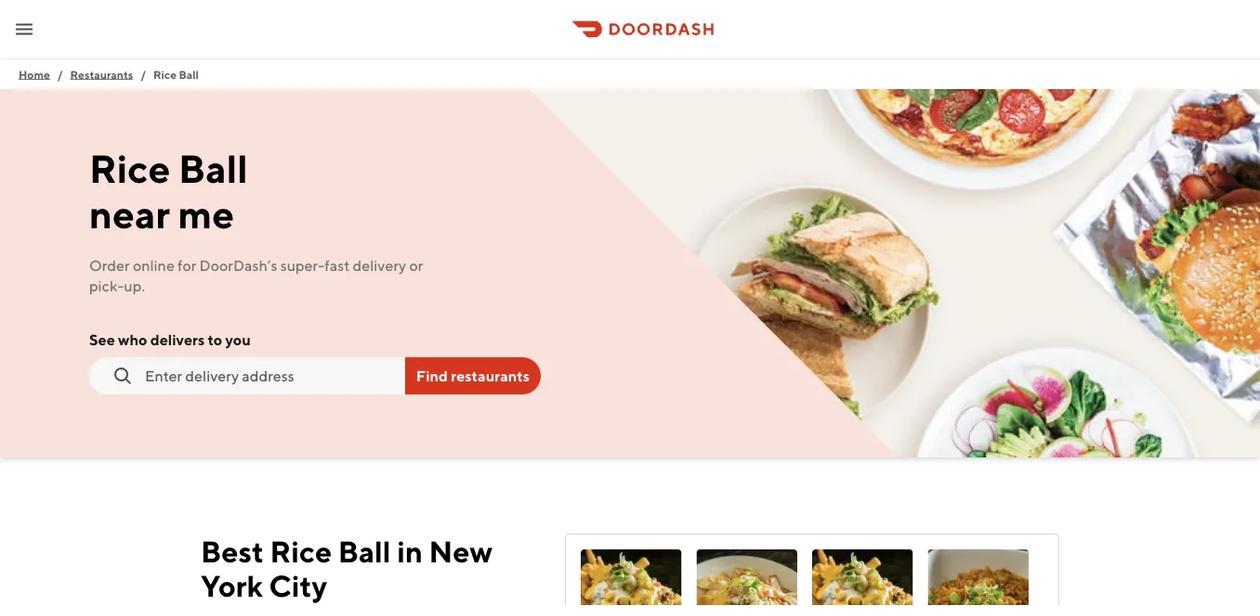 Task type: describe. For each thing, give the bounding box(es) containing it.
french fries image
[[581, 550, 682, 607]]

delivery
[[353, 257, 406, 275]]

order online for doordash's super-fast delivery or pick-up.
[[89, 257, 423, 295]]

you
[[225, 331, 251, 349]]

best rice ball in new york city
[[201, 534, 493, 604]]

order
[[89, 257, 130, 275]]

find
[[416, 368, 448, 385]]

fried rice image
[[928, 550, 1029, 607]]

who
[[118, 331, 147, 349]]

nachos image
[[697, 550, 797, 607]]

rice inside best rice ball in new york city
[[270, 534, 332, 569]]

or
[[409, 257, 423, 275]]

new
[[429, 534, 493, 569]]

home link
[[19, 59, 50, 89]]

doordash's
[[199, 257, 277, 275]]

in
[[397, 534, 423, 569]]

0 vertical spatial ball
[[179, 68, 199, 81]]

home / restaurants / rice ball
[[19, 68, 199, 81]]

restaurants link
[[70, 59, 133, 89]]

see
[[89, 331, 115, 349]]

online
[[133, 257, 175, 275]]



Task type: vqa. For each thing, say whether or not it's contained in the screenshot.
the for
yes



Task type: locate. For each thing, give the bounding box(es) containing it.
See who delivers to you text field
[[145, 366, 390, 387]]

rice
[[153, 68, 177, 81], [89, 145, 170, 191], [270, 534, 332, 569]]

restaurants
[[70, 68, 133, 81]]

1 vertical spatial ball
[[178, 145, 248, 191]]

york
[[201, 569, 263, 604]]

pick-
[[89, 278, 124, 295]]

ball inside rice ball near me
[[178, 145, 248, 191]]

rice ball near me
[[89, 145, 248, 237]]

super-
[[280, 257, 325, 275]]

see who delivers to you
[[89, 331, 251, 349]]

ball
[[179, 68, 199, 81], [178, 145, 248, 191], [338, 534, 391, 569]]

ball inside best rice ball in new york city
[[338, 534, 391, 569]]

fast
[[325, 257, 350, 275]]

rice inside rice ball near me
[[89, 145, 170, 191]]

1 vertical spatial rice
[[89, 145, 170, 191]]

find restaurants
[[416, 368, 530, 385]]

/
[[57, 68, 63, 81], [141, 68, 146, 81]]

hero image image
[[529, 89, 1260, 458]]

1 horizontal spatial /
[[141, 68, 146, 81]]

0 vertical spatial rice
[[153, 68, 177, 81]]

/ right 'restaurants' link
[[141, 68, 146, 81]]

to
[[208, 331, 222, 349]]

home
[[19, 68, 50, 81]]

rice right 'restaurants' link
[[153, 68, 177, 81]]

2 vertical spatial ball
[[338, 534, 391, 569]]

/ right home link
[[57, 68, 63, 81]]

near
[[89, 191, 170, 237]]

rice right best
[[270, 534, 332, 569]]

2 / from the left
[[141, 68, 146, 81]]

0 horizontal spatial /
[[57, 68, 63, 81]]

up.
[[124, 278, 145, 295]]

for
[[178, 257, 196, 275]]

city
[[269, 569, 327, 604]]

delivers
[[150, 331, 205, 349]]

find restaurants button
[[405, 358, 541, 395]]

1 / from the left
[[57, 68, 63, 81]]

french fries with the works image
[[812, 550, 913, 607]]

restaurants
[[451, 368, 530, 385]]

best
[[201, 534, 264, 569]]

me
[[178, 191, 234, 237]]

rice left 'me'
[[89, 145, 170, 191]]

open menu image
[[13, 18, 35, 40]]

2 vertical spatial rice
[[270, 534, 332, 569]]



